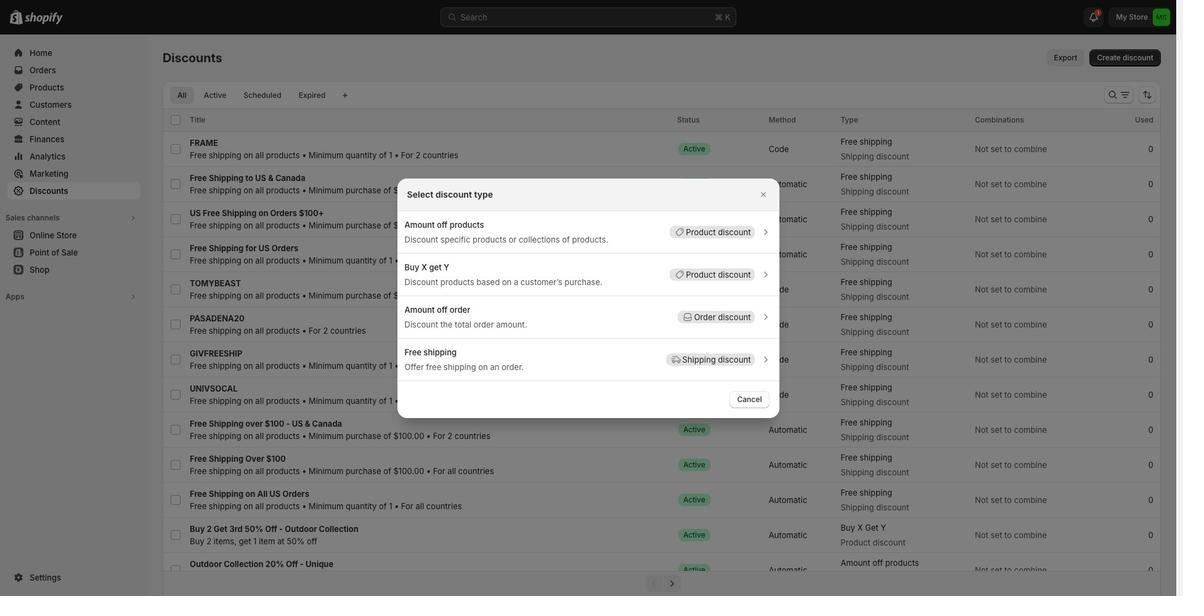 Task type: locate. For each thing, give the bounding box(es) containing it.
tab list
[[168, 86, 335, 104]]

pagination element
[[163, 571, 1161, 596]]

dialog
[[0, 178, 1176, 418]]



Task type: vqa. For each thing, say whether or not it's contained in the screenshot.
rightmost Gift
no



Task type: describe. For each thing, give the bounding box(es) containing it.
shopify image
[[25, 12, 63, 25]]



